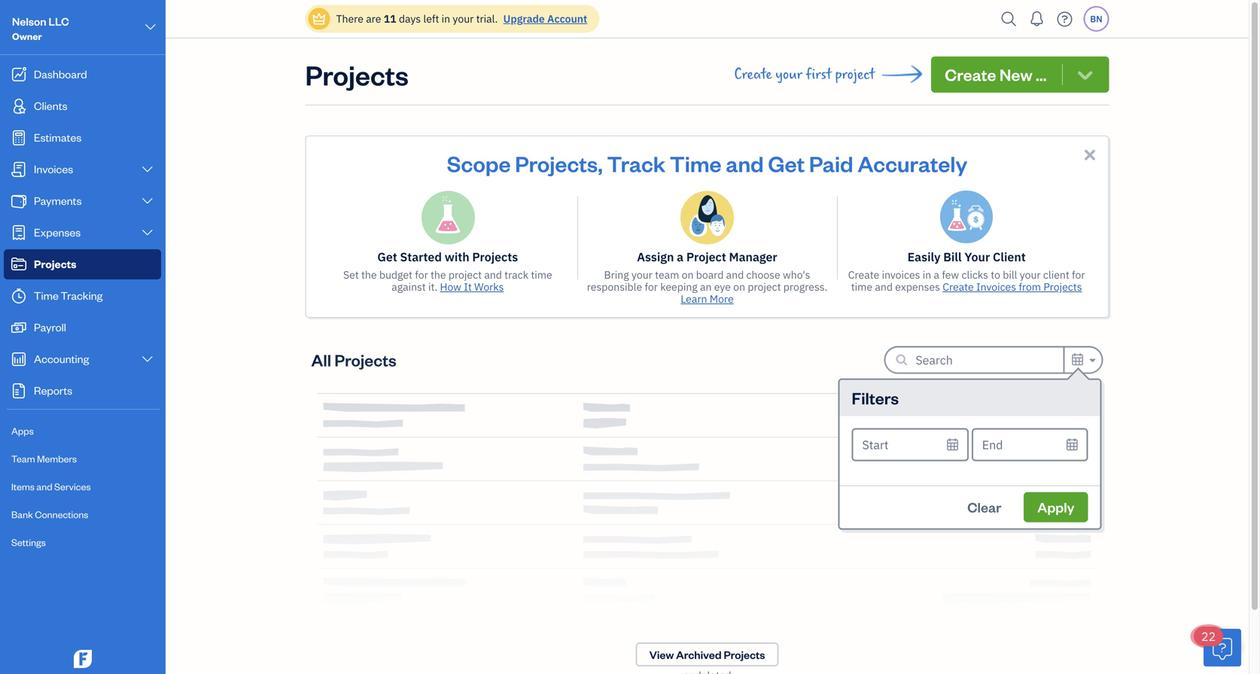 Task type: locate. For each thing, give the bounding box(es) containing it.
the down the "get started with projects" at the left of the page
[[431, 268, 446, 282]]

filters
[[852, 387, 899, 409]]

team
[[11, 452, 35, 465]]

a up the team
[[677, 249, 684, 265]]

Start date in MM/DD/YYYY format text field
[[852, 428, 969, 461]]

projects
[[305, 56, 409, 92], [473, 249, 518, 265], [34, 256, 76, 271], [1044, 280, 1083, 294], [335, 349, 397, 371], [724, 647, 766, 662]]

1 vertical spatial time
[[34, 288, 59, 302]]

scope projects, track time and get paid accurately
[[447, 149, 968, 177]]

apply
[[1038, 498, 1075, 516]]

team members
[[11, 452, 77, 465]]

upgrade
[[504, 12, 545, 26]]

create your first project
[[735, 66, 875, 83]]

0 vertical spatial get
[[769, 149, 805, 177]]

chevron large down image for invoices
[[141, 163, 154, 175]]

and left expenses
[[875, 280, 893, 294]]

0 horizontal spatial for
[[415, 268, 428, 282]]

your inside create invoices in a few clicks to bill your client for time and expenses
[[1020, 268, 1041, 282]]

project down with
[[449, 268, 482, 282]]

2 horizontal spatial for
[[1073, 268, 1086, 282]]

your down assign
[[632, 268, 653, 282]]

trial.
[[476, 12, 498, 26]]

2 vertical spatial chevron large down image
[[141, 227, 154, 239]]

and inside assign a project manager bring your team on board and choose who's responsible for keeping an eye on project progress. learn more
[[727, 268, 744, 282]]

1 horizontal spatial time
[[852, 280, 873, 294]]

board
[[696, 268, 724, 282]]

freshbooks image
[[71, 650, 95, 668]]

0 vertical spatial chevron large down image
[[141, 163, 154, 175]]

left
[[424, 12, 439, 26]]

and right board
[[727, 268, 744, 282]]

get
[[769, 149, 805, 177], [378, 249, 397, 265]]

track
[[607, 149, 666, 177]]

2 horizontal spatial project
[[836, 66, 875, 83]]

get started with projects image
[[421, 191, 475, 245]]

1 vertical spatial a
[[934, 268, 940, 282]]

project down manager
[[748, 280, 781, 294]]

1 vertical spatial in
[[923, 268, 932, 282]]

reports
[[34, 383, 72, 397]]

create new …
[[945, 64, 1047, 85]]

new
[[1000, 64, 1033, 85]]

create for create invoices in a few clicks to bill your client for time and expenses
[[849, 268, 880, 282]]

clients
[[34, 98, 67, 113]]

End date in MM/DD/YYYY format text field
[[972, 428, 1089, 461]]

for inside assign a project manager bring your team on board and choose who's responsible for keeping an eye on project progress. learn more
[[645, 280, 658, 294]]

chevron large down image
[[141, 163, 154, 175], [141, 195, 154, 207], [141, 227, 154, 239]]

create down bill
[[943, 280, 974, 294]]

1 horizontal spatial the
[[431, 268, 446, 282]]

1 horizontal spatial for
[[645, 280, 658, 294]]

started
[[400, 249, 442, 265]]

in right left
[[442, 12, 450, 26]]

create left invoices
[[849, 268, 880, 282]]

a left few
[[934, 268, 940, 282]]

1 vertical spatial chevron large down image
[[141, 353, 154, 365]]

chevron large down image up projects link
[[141, 227, 154, 239]]

bn button
[[1084, 6, 1110, 32]]

items and services
[[11, 480, 91, 493]]

caretdown image
[[1088, 351, 1096, 369]]

project
[[836, 66, 875, 83], [449, 268, 482, 282], [748, 280, 781, 294]]

a inside assign a project manager bring your team on board and choose who's responsible for keeping an eye on project progress. learn more
[[677, 249, 684, 265]]

your
[[965, 249, 991, 265]]

for
[[415, 268, 428, 282], [1073, 268, 1086, 282], [645, 280, 658, 294]]

1 vertical spatial get
[[378, 249, 397, 265]]

connections
[[35, 508, 88, 520]]

chevron large down image inside accounting link
[[141, 353, 154, 365]]

close image
[[1082, 146, 1099, 163]]

your left first
[[776, 66, 803, 83]]

0 horizontal spatial a
[[677, 249, 684, 265]]

and up assign a project manager image
[[726, 149, 764, 177]]

0 vertical spatial in
[[442, 12, 450, 26]]

there are 11 days left in your trial. upgrade account
[[336, 12, 588, 26]]

in
[[442, 12, 450, 26], [923, 268, 932, 282]]

invoices
[[882, 268, 921, 282]]

time inside "set the budget for the project and track time against it."
[[531, 268, 553, 282]]

expense image
[[10, 225, 28, 240]]

responsible
[[587, 280, 643, 294]]

create left first
[[735, 66, 772, 83]]

dashboard link
[[4, 60, 161, 90]]

a inside create invoices in a few clicks to bill your client for time and expenses
[[934, 268, 940, 282]]

account
[[548, 12, 588, 26]]

chevron large down image inside invoices link
[[141, 163, 154, 175]]

projects right 'archived'
[[724, 647, 766, 662]]

upgrade account link
[[501, 12, 588, 26]]

get up budget
[[378, 249, 397, 265]]

22
[[1202, 629, 1217, 644]]

view
[[650, 647, 674, 662]]

create inside create invoices in a few clicks to bill your client for time and expenses
[[849, 268, 880, 282]]

chevron large down image for expenses
[[141, 227, 154, 239]]

services
[[54, 480, 91, 493]]

payments
[[34, 193, 82, 208]]

it.
[[429, 280, 438, 294]]

create invoices in a few clicks to bill your client for time and expenses
[[849, 268, 1086, 294]]

0 horizontal spatial invoices
[[34, 162, 73, 176]]

projects,
[[515, 149, 603, 177]]

create invoices from projects
[[943, 280, 1083, 294]]

…
[[1036, 64, 1047, 85]]

in down easily
[[923, 268, 932, 282]]

time
[[670, 149, 722, 177], [34, 288, 59, 302]]

create left new at top right
[[945, 64, 997, 85]]

0 vertical spatial time
[[670, 149, 722, 177]]

who's
[[783, 268, 811, 282]]

time right track
[[531, 268, 553, 282]]

1 vertical spatial chevron large down image
[[141, 195, 154, 207]]

learn
[[681, 292, 708, 306]]

0 horizontal spatial the
[[362, 268, 377, 282]]

accounting
[[34, 351, 89, 366]]

estimates link
[[4, 123, 161, 153]]

projects down expenses
[[34, 256, 76, 271]]

and right items
[[36, 480, 52, 493]]

0 horizontal spatial time
[[531, 268, 553, 282]]

2 chevron large down image from the top
[[141, 195, 154, 207]]

projects link
[[4, 249, 161, 279]]

1 horizontal spatial in
[[923, 268, 932, 282]]

and left track
[[485, 268, 502, 282]]

create inside dropdown button
[[945, 64, 997, 85]]

1 horizontal spatial invoices
[[977, 280, 1017, 294]]

create for create new …
[[945, 64, 997, 85]]

0 vertical spatial invoices
[[34, 162, 73, 176]]

llc
[[49, 14, 69, 28]]

days
[[399, 12, 421, 26]]

bn
[[1091, 13, 1103, 25]]

get started with projects
[[378, 249, 518, 265]]

all projects
[[311, 349, 397, 371]]

projects down there
[[305, 56, 409, 92]]

0 vertical spatial a
[[677, 249, 684, 265]]

time
[[531, 268, 553, 282], [852, 280, 873, 294]]

0 horizontal spatial project
[[449, 268, 482, 282]]

time up assign a project manager image
[[670, 149, 722, 177]]

your left trial.
[[453, 12, 474, 26]]

scope
[[447, 149, 511, 177]]

and
[[726, 149, 764, 177], [485, 268, 502, 282], [727, 268, 744, 282], [875, 280, 893, 294], [36, 480, 52, 493]]

archived
[[676, 647, 722, 662]]

for right client
[[1073, 268, 1086, 282]]

on
[[682, 268, 694, 282], [734, 280, 746, 294]]

apply button
[[1024, 492, 1089, 522]]

eye
[[715, 280, 731, 294]]

with
[[445, 249, 470, 265]]

first
[[806, 66, 832, 83]]

1 horizontal spatial on
[[734, 280, 746, 294]]

1 chevron large down image from the top
[[141, 163, 154, 175]]

chevron large down image up expenses link
[[141, 195, 154, 207]]

bring
[[604, 268, 629, 282]]

your right bill
[[1020, 268, 1041, 282]]

time inside create invoices in a few clicks to bill your client for time and expenses
[[852, 280, 873, 294]]

time left invoices
[[852, 280, 873, 294]]

0 horizontal spatial time
[[34, 288, 59, 302]]

for left it. in the left of the page
[[415, 268, 428, 282]]

nelson llc owner
[[12, 14, 69, 42]]

project right first
[[836, 66, 875, 83]]

create for create invoices from projects
[[943, 280, 974, 294]]

few
[[942, 268, 960, 282]]

assign
[[637, 249, 674, 265]]

chevron large down image up payments link
[[141, 163, 154, 175]]

for left the keeping
[[645, 280, 658, 294]]

dashboard image
[[10, 67, 28, 82]]

bill
[[1003, 268, 1018, 282]]

time tracking
[[34, 288, 103, 302]]

project inside "set the budget for the project and track time against it."
[[449, 268, 482, 282]]

chevron large down image
[[144, 18, 157, 36], [141, 353, 154, 365]]

chart image
[[10, 352, 28, 367]]

create for create your first project
[[735, 66, 772, 83]]

1 horizontal spatial a
[[934, 268, 940, 282]]

an
[[700, 280, 712, 294]]

1 horizontal spatial project
[[748, 280, 781, 294]]

invoices
[[34, 162, 73, 176], [977, 280, 1017, 294]]

project inside assign a project manager bring your team on board and choose who's responsible for keeping an eye on project progress. learn more
[[748, 280, 781, 294]]

1 the from the left
[[362, 268, 377, 282]]

on right eye
[[734, 280, 746, 294]]

on right the team
[[682, 268, 694, 282]]

the right set
[[362, 268, 377, 282]]

0 horizontal spatial on
[[682, 268, 694, 282]]

time right timer icon in the top of the page
[[34, 288, 59, 302]]

get left the paid
[[769, 149, 805, 177]]

1 vertical spatial invoices
[[977, 280, 1017, 294]]

easily
[[908, 249, 941, 265]]

3 chevron large down image from the top
[[141, 227, 154, 239]]

clients link
[[4, 91, 161, 121]]

0 horizontal spatial in
[[442, 12, 450, 26]]



Task type: describe. For each thing, give the bounding box(es) containing it.
1 horizontal spatial time
[[670, 149, 722, 177]]

create new … button
[[932, 56, 1110, 93]]

calendar image
[[1071, 351, 1085, 369]]

and inside "set the budget for the project and track time against it."
[[485, 268, 502, 282]]

time tracking link
[[4, 281, 161, 311]]

payment image
[[10, 194, 28, 209]]

payments link
[[4, 186, 161, 216]]

accurately
[[858, 149, 968, 177]]

crown image
[[311, 11, 327, 27]]

track
[[505, 268, 529, 282]]

for inside "set the budget for the project and track time against it."
[[415, 268, 428, 282]]

manager
[[729, 249, 778, 265]]

to
[[991, 268, 1001, 282]]

project image
[[10, 257, 28, 272]]

search image
[[998, 8, 1022, 31]]

nelson
[[12, 14, 46, 28]]

projects right from
[[1044, 280, 1083, 294]]

there
[[336, 12, 364, 26]]

projects right all
[[335, 349, 397, 371]]

apps
[[11, 424, 34, 437]]

are
[[366, 12, 381, 26]]

items
[[11, 480, 35, 493]]

reports link
[[4, 376, 161, 406]]

0 horizontal spatial get
[[378, 249, 397, 265]]

owner
[[12, 30, 42, 42]]

chevrondown image
[[1075, 64, 1096, 85]]

members
[[37, 452, 77, 465]]

view archived projects link
[[636, 642, 779, 667]]

set
[[343, 268, 359, 282]]

keeping
[[661, 280, 698, 294]]

payroll link
[[4, 313, 161, 343]]

dashboard
[[34, 67, 87, 81]]

your inside assign a project manager bring your team on board and choose who's responsible for keeping an eye on project progress. learn more
[[632, 268, 653, 282]]

against
[[392, 280, 426, 294]]

team
[[655, 268, 680, 282]]

more
[[710, 292, 734, 306]]

client
[[1044, 268, 1070, 282]]

1 horizontal spatial get
[[769, 149, 805, 177]]

go to help image
[[1053, 8, 1077, 31]]

bank connections link
[[4, 502, 161, 528]]

estimate image
[[10, 130, 28, 145]]

view archived projects
[[650, 647, 766, 662]]

projects up track
[[473, 249, 518, 265]]

chevron large down image for payments
[[141, 195, 154, 207]]

expenses
[[34, 225, 81, 239]]

resource center badge image
[[1204, 629, 1242, 667]]

progress.
[[784, 280, 828, 294]]

it
[[464, 280, 472, 294]]

client image
[[10, 99, 28, 114]]

assign a project manager bring your team on board and choose who's responsible for keeping an eye on project progress. learn more
[[587, 249, 828, 306]]

expenses link
[[4, 218, 161, 248]]

easily bill your client
[[908, 249, 1026, 265]]

payroll
[[34, 320, 66, 334]]

team members link
[[4, 446, 161, 472]]

client
[[993, 249, 1026, 265]]

set the budget for the project and track time against it.
[[343, 268, 553, 294]]

choose
[[747, 268, 781, 282]]

project
[[687, 249, 727, 265]]

invoices inside invoices link
[[34, 162, 73, 176]]

time inside main element
[[34, 288, 59, 302]]

settings link
[[4, 529, 161, 556]]

easily bill your client image
[[941, 191, 994, 243]]

money image
[[10, 320, 28, 335]]

how
[[440, 280, 462, 294]]

works
[[475, 280, 504, 294]]

clear button
[[954, 492, 1016, 522]]

invoice image
[[10, 162, 28, 177]]

how it works
[[440, 280, 504, 294]]

in inside create invoices in a few clicks to bill your client for time and expenses
[[923, 268, 932, 282]]

projects inside main element
[[34, 256, 76, 271]]

22 button
[[1195, 627, 1242, 667]]

clear
[[968, 498, 1002, 516]]

Search text field
[[916, 348, 1064, 372]]

notifications image
[[1025, 4, 1050, 34]]

main element
[[0, 0, 203, 674]]

all
[[311, 349, 331, 371]]

invoices link
[[4, 154, 161, 185]]

accounting link
[[4, 344, 161, 374]]

report image
[[10, 383, 28, 398]]

items and services link
[[4, 474, 161, 500]]

estimates
[[34, 130, 82, 144]]

settings
[[11, 536, 46, 548]]

and inside create invoices in a few clicks to bill your client for time and expenses
[[875, 280, 893, 294]]

bank connections
[[11, 508, 88, 520]]

expenses
[[896, 280, 941, 294]]

clicks
[[962, 268, 989, 282]]

timer image
[[10, 288, 28, 304]]

2 the from the left
[[431, 268, 446, 282]]

bank
[[11, 508, 33, 520]]

and inside main element
[[36, 480, 52, 493]]

paid
[[810, 149, 854, 177]]

for inside create invoices in a few clicks to bill your client for time and expenses
[[1073, 268, 1086, 282]]

assign a project manager image
[[681, 191, 734, 245]]

from
[[1019, 280, 1042, 294]]

0 vertical spatial chevron large down image
[[144, 18, 157, 36]]



Task type: vqa. For each thing, say whether or not it's contained in the screenshot.
payment icon
yes



